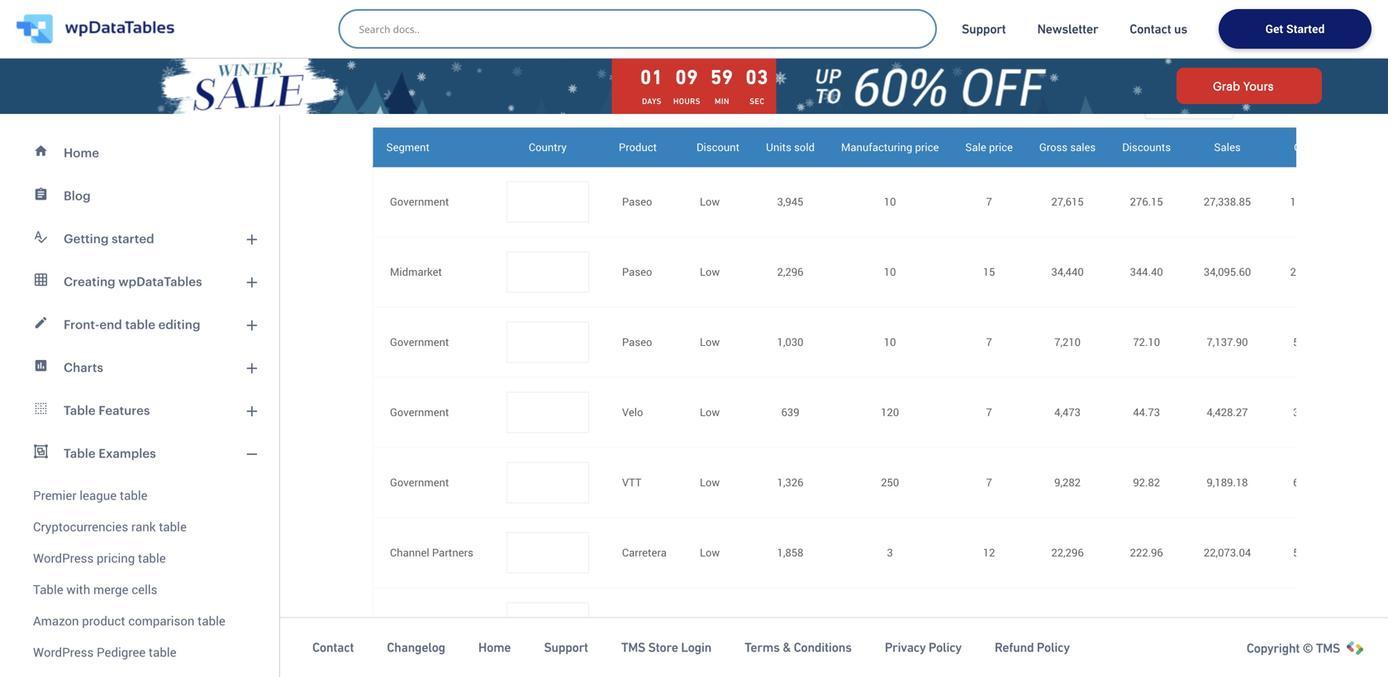 Task type: describe. For each thing, give the bounding box(es) containing it.
print button
[[491, 48, 565, 81]]

government for 1,326
[[390, 475, 449, 490]]

3 for 1,210
[[887, 616, 893, 631]]

&
[[783, 641, 791, 655]]

grab yours
[[1213, 79, 1274, 93]]

3,195
[[1293, 405, 1320, 420]]

discounts: activate to sort column ascending element
[[1109, 128, 1184, 167]]

contact us link
[[1130, 21, 1187, 37]]

gross sales: activate to sort column ascending element
[[1026, 128, 1109, 167]]

27,615
[[1051, 194, 1084, 209]]

72.10
[[1133, 335, 1160, 350]]

5,150
[[1293, 335, 1320, 350]]

7 for 7,210
[[986, 335, 992, 350]]

sales
[[1214, 140, 1241, 155]]

table examples
[[64, 446, 156, 461]]

wordpress for wordpress pricing table
[[33, 550, 94, 567]]

7 for 4,473
[[986, 405, 992, 420]]

refund policy
[[995, 641, 1070, 655]]

getting
[[64, 231, 109, 246]]

wordpress for wordpress pedigree table
[[33, 644, 94, 661]]

Search form search field
[[359, 17, 925, 40]]

creating wpdatatables link
[[10, 260, 269, 303]]

table examples link
[[10, 432, 269, 475]]

paseo for 1,030
[[622, 335, 652, 350]]

wordpress pricing table
[[33, 550, 166, 567]]

22,296
[[1051, 546, 1084, 560]]

table features link
[[10, 389, 269, 432]]

wpdatatables - tables and charts manager wordpress plugin image
[[17, 14, 174, 44]]

7 for 27,615
[[986, 194, 992, 209]]

premier
[[33, 487, 76, 504]]

44.73
[[1133, 405, 1160, 420]]

120
[[881, 405, 899, 420]]

premier league table
[[33, 487, 148, 504]]

419,265.00
[[1201, 616, 1254, 631]]

newsletter
[[1037, 21, 1098, 36]]

channel
[[390, 546, 429, 560]]

min
[[715, 97, 729, 106]]

examples
[[99, 446, 156, 461]]

09
[[675, 66, 698, 88]]

03
[[746, 66, 769, 88]]

amazon product comparison table link
[[10, 606, 269, 637]]

Search input search field
[[359, 17, 925, 40]]

cryptocurrencies rank table link
[[10, 511, 269, 543]]

amazon
[[33, 613, 79, 630]]

table for table features
[[64, 403, 96, 418]]

0 horizontal spatial tms
[[621, 641, 645, 655]]

table with merge cells link
[[10, 574, 269, 606]]

22,073.04
[[1204, 546, 1251, 560]]

table for wordpress pricing table
[[138, 550, 166, 567]]

table for wordpress pedigree table
[[149, 644, 176, 661]]

350
[[980, 616, 998, 631]]

table for table examples
[[64, 446, 96, 461]]

59
[[711, 66, 734, 88]]

table for premier league table
[[120, 487, 148, 504]]

34,095.60
[[1204, 265, 1251, 279]]

units sold
[[766, 140, 815, 155]]

cogs: activate to sort column ascending element
[[1271, 128, 1342, 167]]

started
[[1286, 21, 1325, 36]]

changelog
[[387, 641, 445, 655]]

get started link
[[1219, 9, 1372, 49]]

units
[[766, 140, 792, 155]]

1 vertical spatial support
[[544, 641, 588, 655]]

discount
[[697, 140, 740, 155]]

sold
[[794, 140, 815, 155]]

getting started
[[64, 231, 154, 246]]

6,630
[[1293, 475, 1320, 490]]

velo
[[622, 405, 643, 420]]

days
[[642, 97, 662, 106]]

with
[[66, 581, 90, 598]]

222.96
[[1130, 546, 1163, 560]]

10 for 7,210
[[884, 335, 896, 350]]

front-end table editing link
[[10, 303, 269, 346]]

423,500
[[1048, 616, 1087, 631]]

columns button
[[373, 48, 481, 81]]

250
[[881, 475, 899, 490]]

1,326
[[777, 475, 804, 490]]

paseo for 3,945
[[622, 194, 652, 209]]

charts link
[[10, 346, 269, 389]]

table right the comparison
[[198, 613, 225, 630]]

manufacturing
[[841, 140, 912, 155]]

table features
[[64, 403, 150, 418]]

store
[[648, 641, 678, 655]]

login
[[681, 641, 712, 655]]

yours
[[1243, 79, 1274, 93]]

price for sale price
[[989, 140, 1013, 155]]

discounts
[[1122, 140, 1171, 155]]

creating wpdatatables
[[64, 274, 202, 289]]

table for table with merge cells
[[33, 581, 63, 598]]

get started
[[1266, 21, 1325, 36]]

country: activate to sort column ascending element
[[490, 128, 606, 167]]

639
[[781, 405, 799, 420]]

paseo for 2,296
[[622, 265, 652, 279]]

government for 1,030
[[390, 335, 449, 350]]

low for 639
[[700, 405, 720, 420]]

government for 3,945
[[390, 194, 449, 209]]

wordpress pricing table link
[[10, 543, 269, 574]]

low for 1,210
[[700, 616, 720, 631]]

To text field
[[583, 0, 766, 11]]

tms store login
[[621, 641, 712, 655]]

amazon product comparison table
[[33, 613, 225, 630]]



Task type: vqa. For each thing, say whether or not it's contained in the screenshot.
the a
no



Task type: locate. For each thing, give the bounding box(es) containing it.
7 down the 15
[[986, 335, 992, 350]]

1 horizontal spatial tms
[[1316, 641, 1340, 656]]

2 vertical spatial paseo
[[622, 335, 652, 350]]

0 vertical spatial contact
[[1130, 21, 1171, 36]]

2 3 from the top
[[887, 616, 893, 631]]

pricing
[[97, 550, 135, 567]]

1 vertical spatial home
[[478, 641, 511, 655]]

19,725
[[1290, 194, 1323, 209]]

editing
[[158, 317, 200, 332]]

country
[[529, 140, 567, 155]]

merge
[[93, 581, 128, 598]]

table up cryptocurrencies rank table "link"
[[120, 487, 148, 504]]

policy down the 423,500
[[1037, 641, 1070, 655]]

carretera for 1,210
[[622, 616, 667, 631]]

home
[[64, 145, 99, 160], [478, 641, 511, 655]]

5 low from the top
[[700, 475, 720, 490]]

0 horizontal spatial home link
[[10, 131, 269, 174]]

home up blog
[[64, 145, 99, 160]]

7 for 9,282
[[986, 475, 992, 490]]

terms & conditions
[[745, 641, 852, 655]]

vtt
[[622, 475, 642, 490]]

table for cryptocurrencies rank table
[[159, 519, 187, 535]]

end
[[99, 317, 122, 332]]

7,137.90
[[1207, 335, 1248, 350]]

10 button
[[1156, 90, 1223, 119]]

1 low from the top
[[700, 194, 720, 209]]

1 vertical spatial carretera
[[622, 616, 667, 631]]

1 horizontal spatial support
[[962, 21, 1006, 36]]

1 wordpress from the top
[[33, 550, 94, 567]]

1 horizontal spatial contact
[[1130, 21, 1171, 36]]

cells
[[132, 581, 157, 598]]

gross sales
[[1039, 140, 1096, 155]]

sale
[[965, 140, 986, 155]]

getting started link
[[10, 217, 269, 260]]

1,030
[[777, 335, 804, 350]]

home link right 'changelog' 'link'
[[478, 640, 511, 656]]

2 policy from the left
[[1037, 641, 1070, 655]]

1 horizontal spatial home
[[478, 641, 511, 655]]

segment
[[386, 140, 430, 155]]

privacy policy
[[885, 641, 962, 655]]

10 for 27,615
[[884, 194, 896, 209]]

9,189.18
[[1207, 475, 1248, 490]]

0 vertical spatial home
[[64, 145, 99, 160]]

tms right ©
[[1316, 641, 1340, 656]]

34,440
[[1051, 265, 1084, 279]]

features
[[99, 403, 150, 418]]

low right velo at bottom left
[[700, 405, 720, 420]]

government for 639
[[390, 405, 449, 420]]

low for 2,296
[[700, 265, 720, 279]]

4 government from the top
[[390, 475, 449, 490]]

columns
[[407, 57, 453, 73]]

wordpress up with
[[33, 550, 94, 567]]

policy for privacy policy
[[929, 641, 962, 655]]

low down the discount: activate to sort column ascending element
[[700, 194, 720, 209]]

refund policy link
[[995, 640, 1070, 656]]

tms left store
[[621, 641, 645, 655]]

0 vertical spatial support link
[[962, 21, 1006, 37]]

sales: activate to sort column ascending element
[[1184, 128, 1271, 167]]

7 low from the top
[[700, 616, 720, 631]]

low for 1,030
[[700, 335, 720, 350]]

table inside "link"
[[159, 519, 187, 535]]

table right rank
[[159, 519, 187, 535]]

2 wordpress from the top
[[33, 644, 94, 661]]

2 7 from the top
[[986, 335, 992, 350]]

0 horizontal spatial support
[[544, 641, 588, 655]]

4,235.00
[[1126, 616, 1167, 631]]

contact for contact us
[[1130, 21, 1171, 36]]

7 up 12
[[986, 475, 992, 490]]

1 policy from the left
[[929, 641, 962, 655]]

7,210
[[1054, 335, 1081, 350]]

wordpress pedigree table
[[33, 644, 176, 661]]

1 3 from the top
[[887, 546, 893, 560]]

10 for 34,440
[[884, 265, 896, 279]]

segment: activate to sort column ascending element
[[373, 128, 490, 167]]

low up login
[[700, 616, 720, 631]]

product
[[82, 613, 125, 630]]

table down charts
[[64, 403, 96, 418]]

1 horizontal spatial policy
[[1037, 641, 1070, 655]]

copyright
[[1247, 641, 1300, 656]]

wordpress down amazon at the left of page
[[33, 644, 94, 661]]

terms
[[745, 641, 780, 655]]

home right 'changelog' 'link'
[[478, 641, 511, 655]]

sec
[[750, 97, 765, 106]]

contact for contact
[[312, 641, 354, 655]]

4 low from the top
[[700, 405, 720, 420]]

0 vertical spatial support
[[962, 21, 1006, 36]]

2 carretera from the top
[[622, 616, 667, 631]]

table up cells
[[138, 550, 166, 567]]

price right sale in the top of the page
[[989, 140, 1013, 155]]

3 down 250
[[887, 546, 893, 560]]

product: activate to sort column ascending element
[[606, 128, 683, 167]]

0 horizontal spatial policy
[[929, 641, 962, 655]]

3 for 1,858
[[887, 546, 893, 560]]

92.82
[[1133, 475, 1160, 490]]

1 vertical spatial home link
[[478, 640, 511, 656]]

1 carretera from the top
[[622, 546, 667, 560]]

0 horizontal spatial contact
[[312, 641, 354, 655]]

comparison
[[128, 613, 195, 630]]

terms & conditions link
[[745, 640, 852, 656]]

0 vertical spatial carretera
[[622, 546, 667, 560]]

copyright © tms
[[1247, 641, 1340, 656]]

0 horizontal spatial home
[[64, 145, 99, 160]]

price inside manufacturing price: activate to sort column ascending element
[[915, 140, 939, 155]]

2 paseo from the top
[[622, 265, 652, 279]]

discount: activate to sort column ascending element
[[683, 128, 753, 167]]

0 horizontal spatial price
[[915, 140, 939, 155]]

tms store login link
[[621, 640, 712, 656]]

low left 2,296
[[700, 265, 720, 279]]

sale price: activate to sort column ascending element
[[952, 128, 1026, 167]]

pedigree
[[97, 644, 146, 661]]

price left sale in the top of the page
[[915, 140, 939, 155]]

10
[[1156, 97, 1169, 112], [884, 194, 896, 209], [884, 265, 896, 279], [884, 335, 896, 350]]

3
[[887, 546, 893, 560], [887, 616, 893, 631]]

privacy policy link
[[885, 640, 962, 656]]

price for manufacturing price
[[915, 140, 939, 155]]

0 vertical spatial home link
[[10, 131, 269, 174]]

blog
[[64, 188, 91, 203]]

low left 1,030
[[700, 335, 720, 350]]

3 7 from the top
[[986, 405, 992, 420]]

1 horizontal spatial price
[[989, 140, 1013, 155]]

low for 1,858
[[700, 546, 720, 560]]

4,473
[[1054, 405, 1081, 420]]

table for front-end table editing
[[125, 317, 155, 332]]

product
[[619, 140, 657, 155]]

©
[[1303, 641, 1313, 656]]

5 government from the top
[[390, 616, 449, 631]]

1 paseo from the top
[[622, 194, 652, 209]]

3 government from the top
[[390, 405, 449, 420]]

sale price
[[965, 140, 1013, 155]]

low left 1,858
[[700, 546, 720, 560]]

policy
[[929, 641, 962, 655], [1037, 641, 1070, 655]]

midmarket
[[390, 265, 442, 279]]

table with merge cells
[[33, 581, 157, 598]]

table down the comparison
[[149, 644, 176, 661]]

policy for refund policy
[[1037, 641, 1070, 655]]

contact
[[1130, 21, 1171, 36], [312, 641, 354, 655]]

entries
[[1247, 96, 1283, 111]]

table up premier league table
[[64, 446, 96, 461]]

0 vertical spatial 3
[[887, 546, 893, 560]]

contact link
[[312, 640, 354, 656]]

1 7 from the top
[[986, 194, 992, 209]]

price
[[915, 140, 939, 155], [989, 140, 1013, 155]]

7 down sale price: activate to sort column ascending 'element'
[[986, 194, 992, 209]]

price inside sale price: activate to sort column ascending 'element'
[[989, 140, 1013, 155]]

refund
[[995, 641, 1034, 655]]

2 government from the top
[[390, 335, 449, 350]]

1 vertical spatial 3
[[887, 616, 893, 631]]

wordpress
[[33, 550, 94, 567], [33, 644, 94, 661]]

1 government from the top
[[390, 194, 449, 209]]

rank
[[131, 519, 156, 535]]

manufacturing price
[[841, 140, 939, 155]]

9,282
[[1054, 475, 1081, 490]]

carretera for 1,858
[[622, 546, 667, 560]]

15
[[983, 265, 995, 279]]

table left with
[[33, 581, 63, 598]]

carretera down 'vtt'
[[622, 546, 667, 560]]

home link up blog
[[10, 131, 269, 174]]

low right 'vtt'
[[700, 475, 720, 490]]

low for 1,326
[[700, 475, 720, 490]]

0 horizontal spatial support link
[[544, 640, 588, 656]]

1 horizontal spatial support link
[[962, 21, 1006, 37]]

2 low from the top
[[700, 265, 720, 279]]

government
[[390, 194, 449, 209], [390, 335, 449, 350], [390, 405, 449, 420], [390, 475, 449, 490], [390, 616, 449, 631]]

1 vertical spatial contact
[[312, 641, 354, 655]]

carretera up store
[[622, 616, 667, 631]]

2 price from the left
[[989, 140, 1013, 155]]

policy right privacy
[[929, 641, 962, 655]]

hours
[[673, 97, 701, 106]]

partners
[[432, 546, 473, 560]]

premier league table link
[[10, 475, 269, 511]]

3 paseo from the top
[[622, 335, 652, 350]]

3 low from the top
[[700, 335, 720, 350]]

3 up privacy
[[887, 616, 893, 631]]

6 low from the top
[[700, 546, 720, 560]]

1,210
[[777, 616, 804, 631]]

0 vertical spatial paseo
[[622, 194, 652, 209]]

01
[[640, 66, 663, 88]]

0 vertical spatial wordpress
[[33, 550, 94, 567]]

us
[[1174, 21, 1187, 36]]

10 inside button
[[1156, 97, 1169, 112]]

314,600
[[1287, 616, 1326, 631]]

4 7 from the top
[[986, 475, 992, 490]]

1 vertical spatial table
[[64, 446, 96, 461]]

wpdatatables
[[118, 274, 202, 289]]

table right end
[[125, 317, 155, 332]]

government for 1,210
[[390, 616, 449, 631]]

2 vertical spatial table
[[33, 581, 63, 598]]

1 vertical spatial support link
[[544, 640, 588, 656]]

wordpress pedigree table link
[[10, 637, 269, 668]]

0 vertical spatial table
[[64, 403, 96, 418]]

1 vertical spatial paseo
[[622, 265, 652, 279]]

front-end table editing
[[64, 317, 200, 332]]

low for 3,945
[[700, 194, 720, 209]]

started
[[112, 231, 154, 246]]

manufacturing price: activate to sort column ascending element
[[828, 128, 952, 167]]

1 vertical spatial wordpress
[[33, 644, 94, 661]]

newsletter link
[[1037, 21, 1098, 37]]

units sold: activate to sort column ascending element
[[753, 128, 828, 167]]

1 price from the left
[[915, 140, 939, 155]]

1 horizontal spatial home link
[[478, 640, 511, 656]]

7 left 4,473
[[986, 405, 992, 420]]

5,574
[[1293, 546, 1320, 560]]

4,428.27
[[1207, 405, 1248, 420]]

344.40
[[1130, 265, 1163, 279]]



